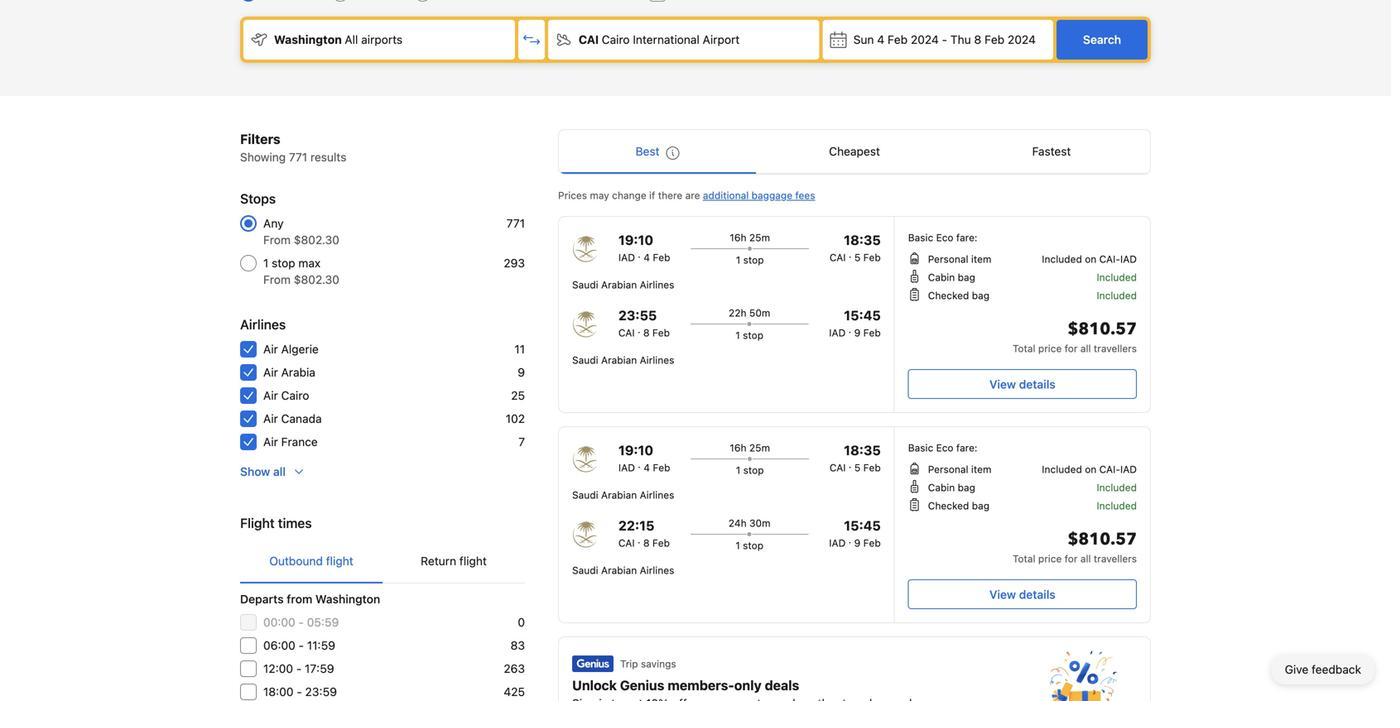 Task type: describe. For each thing, give the bounding box(es) containing it.
return flight button
[[383, 540, 525, 583]]

05:59
[[307, 616, 339, 630]]

tab list for prices may change if there are
[[559, 130, 1151, 175]]

max
[[299, 256, 321, 270]]

18:35 for 23:55
[[844, 232, 881, 248]]

item for 22:15
[[972, 464, 992, 476]]

air for air cairo
[[263, 389, 278, 403]]

checked bag for 23:55
[[928, 290, 990, 302]]

are
[[686, 190, 700, 201]]

23:55
[[619, 308, 657, 323]]

5 for 23:55
[[855, 252, 861, 263]]

19:10 iad . 4 feb for 22:15
[[619, 443, 671, 474]]

only
[[735, 678, 762, 694]]

baggage
[[752, 190, 793, 201]]

results
[[311, 150, 347, 164]]

air canada
[[263, 412, 322, 426]]

19:10 for 23:55
[[619, 232, 654, 248]]

there
[[658, 190, 683, 201]]

details for 22:15
[[1020, 588, 1056, 602]]

price for 23:55
[[1039, 343, 1062, 355]]

$810.57 for 23:55
[[1068, 318, 1137, 341]]

give feedback button
[[1272, 655, 1375, 685]]

cai- for 22:15
[[1100, 464, 1121, 476]]

102
[[506, 412, 525, 426]]

showing
[[240, 150, 286, 164]]

12:00
[[263, 662, 293, 676]]

from inside 1 stop max from $802.30
[[263, 273, 291, 287]]

425
[[504, 686, 525, 699]]

if
[[650, 190, 656, 201]]

cairo for cai
[[602, 33, 630, 46]]

personal for 22:15
[[928, 464, 969, 476]]

1 1 stop from the top
[[736, 254, 764, 266]]

23:59
[[305, 686, 337, 699]]

cai- for 23:55
[[1100, 253, 1121, 265]]

00:00 - 05:59
[[263, 616, 339, 630]]

personal item for 23:55
[[928, 253, 992, 265]]

flight for outbound flight
[[326, 555, 354, 568]]

change
[[612, 190, 647, 201]]

arabia
[[281, 366, 316, 379]]

8 for 22:15
[[644, 538, 650, 549]]

4 saudi arabian airlines from the top
[[572, 565, 675, 577]]

deals
[[765, 678, 800, 694]]

cai inside 22:15 cai . 8 feb
[[619, 538, 635, 549]]

stop up the 24h 30m
[[744, 465, 764, 476]]

$810.57 for 22:15
[[1068, 529, 1137, 551]]

25m for 23:55
[[750, 232, 770, 244]]

outbound
[[269, 555, 323, 568]]

19:10 for 22:15
[[619, 443, 654, 459]]

17:59
[[305, 662, 334, 676]]

view for 23:55
[[990, 378, 1016, 391]]

23:55 cai . 8 feb
[[619, 308, 670, 339]]

outbound flight button
[[240, 540, 383, 583]]

show all button
[[234, 457, 312, 487]]

unlock
[[572, 678, 617, 694]]

algerie
[[281, 343, 319, 356]]

unlock genius members-only deals
[[572, 678, 800, 694]]

give feedback
[[1285, 663, 1362, 677]]

3 arabian from the top
[[601, 490, 637, 501]]

cheapest
[[829, 145, 880, 158]]

50m
[[750, 307, 771, 319]]

feb inside 23:55 cai . 8 feb
[[653, 327, 670, 339]]

filters
[[240, 131, 281, 147]]

5 for 22:15
[[855, 462, 861, 474]]

any from $802.30
[[263, 217, 340, 247]]

4 for 23:55
[[644, 252, 650, 263]]

air algerie
[[263, 343, 319, 356]]

basic eco fare: for 23:55
[[909, 232, 978, 244]]

trip
[[620, 659, 638, 670]]

. inside 22:15 cai . 8 feb
[[638, 534, 641, 546]]

air cairo
[[263, 389, 309, 403]]

24h
[[729, 518, 747, 529]]

771 inside filters showing 771 results
[[289, 150, 307, 164]]

2 2024 from the left
[[1008, 33, 1036, 46]]

washington all airports
[[274, 33, 403, 46]]

cabin for 22:15
[[928, 482, 955, 494]]

18:35 cai . 5 feb for 23:55
[[830, 232, 881, 263]]

departs from washington
[[240, 593, 380, 606]]

2 1 stop from the top
[[736, 330, 764, 341]]

search button
[[1057, 20, 1148, 60]]

genius
[[620, 678, 665, 694]]

air for air canada
[[263, 412, 278, 426]]

all for 23:55
[[1081, 343, 1091, 355]]

canada
[[281, 412, 322, 426]]

18:35 for 22:15
[[844, 443, 881, 459]]

for for 23:55
[[1065, 343, 1078, 355]]

checked for 22:15
[[928, 500, 970, 512]]

air france
[[263, 435, 318, 449]]

airlines down 23:55 cai . 8 feb
[[640, 355, 675, 366]]

4 1 stop from the top
[[736, 540, 764, 552]]

air for air france
[[263, 435, 278, 449]]

basic for 22:15
[[909, 442, 934, 454]]

7
[[519, 435, 525, 449]]

price for 22:15
[[1039, 553, 1062, 565]]

1 saudi from the top
[[572, 279, 599, 291]]

show all
[[240, 465, 286, 479]]

16h for 23:55
[[730, 232, 747, 244]]

flight times
[[240, 516, 312, 531]]

checked bag for 22:15
[[928, 500, 990, 512]]

feedback
[[1312, 663, 1362, 677]]

cai inside 23:55 cai . 8 feb
[[619, 327, 635, 339]]

4 arabian from the top
[[601, 565, 637, 577]]

eco for 22:15
[[937, 442, 954, 454]]

flight
[[240, 516, 275, 531]]

$802.30 inside the "any from $802.30"
[[294, 233, 340, 247]]

may
[[590, 190, 609, 201]]

from
[[287, 593, 313, 606]]

- for 425
[[297, 686, 302, 699]]

feb inside 22:15 cai . 8 feb
[[653, 538, 670, 549]]

travellers for 23:55
[[1094, 343, 1137, 355]]

air for air arabia
[[263, 366, 278, 379]]

1 vertical spatial washington
[[316, 593, 380, 606]]

1 stop max from $802.30
[[263, 256, 340, 287]]

$802.30 inside 1 stop max from $802.30
[[294, 273, 340, 287]]

checked for 23:55
[[928, 290, 970, 302]]

stop up '22h 50m'
[[744, 254, 764, 266]]

best image
[[666, 147, 680, 160]]

return flight
[[421, 555, 487, 568]]

4 inside sun 4 feb 2024 - thu 8 feb 2024 popup button
[[878, 33, 885, 46]]

basic for 23:55
[[909, 232, 934, 244]]

8 for 23:55
[[644, 327, 650, 339]]

24h 30m
[[729, 518, 771, 529]]

air for air algerie
[[263, 343, 278, 356]]

on for 23:55
[[1085, 253, 1097, 265]]

18:35 cai . 5 feb for 22:15
[[830, 443, 881, 474]]

06:00 - 11:59
[[263, 639, 336, 653]]

1 down 24h
[[736, 540, 740, 552]]

1 inside 1 stop max from $802.30
[[263, 256, 269, 270]]

cabin bag for 22:15
[[928, 482, 976, 494]]

any
[[263, 217, 284, 230]]

fare: for 23:55
[[957, 232, 978, 244]]

show
[[240, 465, 270, 479]]

view details for 22:15
[[990, 588, 1056, 602]]

eco for 23:55
[[937, 232, 954, 244]]

sun 4 feb 2024 - thu 8 feb 2024 button
[[823, 20, 1054, 60]]

4 saudi from the top
[[572, 565, 599, 577]]

stop down the 24h 30m
[[743, 540, 764, 552]]



Task type: vqa. For each thing, say whether or not it's contained in the screenshot.


Task type: locate. For each thing, give the bounding box(es) containing it.
771 left results
[[289, 150, 307, 164]]

0 vertical spatial view details
[[990, 378, 1056, 391]]

1 vertical spatial basic eco fare:
[[909, 442, 978, 454]]

0 vertical spatial fare:
[[957, 232, 978, 244]]

1 horizontal spatial cairo
[[602, 33, 630, 46]]

0 vertical spatial cairo
[[602, 33, 630, 46]]

16h 25m for 22:15
[[730, 442, 770, 454]]

cabin
[[928, 272, 955, 283], [928, 482, 955, 494]]

$810.57
[[1068, 318, 1137, 341], [1068, 529, 1137, 551]]

1 vertical spatial checked bag
[[928, 500, 990, 512]]

tab list for departs from washington
[[240, 540, 525, 585]]

1 5 from the top
[[855, 252, 861, 263]]

give
[[1285, 663, 1309, 677]]

flight inside button
[[460, 555, 487, 568]]

1 vertical spatial 16h 25m
[[730, 442, 770, 454]]

2 personal item from the top
[[928, 464, 992, 476]]

2 details from the top
[[1020, 588, 1056, 602]]

2 15:45 from the top
[[844, 518, 881, 534]]

1 cai- from the top
[[1100, 253, 1121, 265]]

1 flight from the left
[[326, 555, 354, 568]]

1 checked bag from the top
[[928, 290, 990, 302]]

search
[[1084, 33, 1122, 46]]

airlines down 22:15 cai . 8 feb on the bottom left of the page
[[640, 565, 675, 577]]

1 vertical spatial basic
[[909, 442, 934, 454]]

$810.57 total price for all travellers for 23:55
[[1013, 318, 1137, 355]]

0 vertical spatial all
[[1081, 343, 1091, 355]]

checked
[[928, 290, 970, 302], [928, 500, 970, 512]]

25m down additional baggage fees link
[[750, 232, 770, 244]]

1 vertical spatial 8
[[644, 327, 650, 339]]

1 arabian from the top
[[601, 279, 637, 291]]

1 vertical spatial 15:45
[[844, 518, 881, 534]]

all
[[1081, 343, 1091, 355], [273, 465, 286, 479], [1081, 553, 1091, 565]]

25m up 30m
[[750, 442, 770, 454]]

4 up 23:55
[[644, 252, 650, 263]]

2 view from the top
[[990, 588, 1016, 602]]

12:00 - 17:59
[[263, 662, 334, 676]]

1 15:45 iad . 9 feb from the top
[[829, 308, 881, 339]]

1 vertical spatial from
[[263, 273, 291, 287]]

25m for 22:15
[[750, 442, 770, 454]]

1 vertical spatial for
[[1065, 553, 1078, 565]]

0 vertical spatial 771
[[289, 150, 307, 164]]

cairo up air canada
[[281, 389, 309, 403]]

1 travellers from the top
[[1094, 343, 1137, 355]]

0 vertical spatial 5
[[855, 252, 861, 263]]

1 15:45 from the top
[[844, 308, 881, 323]]

2 personal from the top
[[928, 464, 969, 476]]

0 vertical spatial washington
[[274, 33, 342, 46]]

1 up 24h
[[736, 465, 741, 476]]

tab list
[[559, 130, 1151, 175], [240, 540, 525, 585]]

1 up 22h
[[736, 254, 741, 266]]

cairo left international
[[602, 33, 630, 46]]

- left 05:59
[[299, 616, 304, 630]]

8 inside popup button
[[975, 33, 982, 46]]

1 eco from the top
[[937, 232, 954, 244]]

departs
[[240, 593, 284, 606]]

0 vertical spatial 19:10 iad . 4 feb
[[619, 232, 671, 263]]

bag
[[958, 272, 976, 283], [972, 290, 990, 302], [958, 482, 976, 494], [972, 500, 990, 512]]

all inside button
[[273, 465, 286, 479]]

2 19:10 from the top
[[619, 443, 654, 459]]

item
[[972, 253, 992, 265], [972, 464, 992, 476]]

2 vertical spatial all
[[1081, 553, 1091, 565]]

included on cai-iad for 23:55
[[1042, 253, 1137, 265]]

$802.30 down max
[[294, 273, 340, 287]]

view details button for 22:15
[[909, 580, 1137, 610]]

savings
[[641, 659, 677, 670]]

fees
[[796, 190, 816, 201]]

0 vertical spatial 25m
[[750, 232, 770, 244]]

1 vertical spatial personal
[[928, 464, 969, 476]]

771 up 293
[[507, 217, 525, 230]]

fare: for 22:15
[[957, 442, 978, 454]]

0 vertical spatial on
[[1085, 253, 1097, 265]]

for for 22:15
[[1065, 553, 1078, 565]]

0 vertical spatial 9
[[855, 327, 861, 339]]

0 vertical spatial cabin
[[928, 272, 955, 283]]

- for 263
[[296, 662, 302, 676]]

genius image
[[1045, 651, 1118, 702], [572, 656, 614, 673], [572, 656, 614, 673]]

included on cai-iad for 22:15
[[1042, 464, 1137, 476]]

times
[[278, 516, 312, 531]]

stop inside 1 stop max from $802.30
[[272, 256, 295, 270]]

11
[[515, 343, 525, 356]]

1 vertical spatial 18:35 cai . 5 feb
[[830, 443, 881, 474]]

2 basic eco fare: from the top
[[909, 442, 978, 454]]

1 view from the top
[[990, 378, 1016, 391]]

1 $802.30 from the top
[[294, 233, 340, 247]]

1 basic eco fare: from the top
[[909, 232, 978, 244]]

air down air arabia
[[263, 389, 278, 403]]

1 basic from the top
[[909, 232, 934, 244]]

2024 left thu
[[911, 33, 939, 46]]

1 vertical spatial personal item
[[928, 464, 992, 476]]

1 vertical spatial total
[[1013, 553, 1036, 565]]

2 travellers from the top
[[1094, 553, 1137, 565]]

1 vertical spatial view
[[990, 588, 1016, 602]]

0 vertical spatial $810.57
[[1068, 318, 1137, 341]]

air down 'air cairo'
[[263, 412, 278, 426]]

from
[[263, 233, 291, 247], [263, 273, 291, 287]]

2 vertical spatial 4
[[644, 462, 650, 474]]

2024 right thu
[[1008, 33, 1036, 46]]

- left 11:59
[[299, 639, 304, 653]]

2 item from the top
[[972, 464, 992, 476]]

prices
[[558, 190, 587, 201]]

airport
[[703, 33, 740, 46]]

2 18:35 from the top
[[844, 443, 881, 459]]

0 vertical spatial 15:45 iad . 9 feb
[[829, 308, 881, 339]]

stops
[[240, 191, 276, 207]]

washington left all
[[274, 33, 342, 46]]

2 on from the top
[[1085, 464, 1097, 476]]

19:10 up 22:15
[[619, 443, 654, 459]]

cabin bag for 23:55
[[928, 272, 976, 283]]

1 18:35 cai . 5 feb from the top
[[830, 232, 881, 263]]

0 vertical spatial tab list
[[559, 130, 1151, 175]]

16h 25m down additional baggage fees link
[[730, 232, 770, 244]]

0 vertical spatial eco
[[937, 232, 954, 244]]

0 vertical spatial basic
[[909, 232, 934, 244]]

4 for 22:15
[[644, 462, 650, 474]]

0 vertical spatial 15:45
[[844, 308, 881, 323]]

16h for 22:15
[[730, 442, 747, 454]]

tab list containing outbound flight
[[240, 540, 525, 585]]

1 air from the top
[[263, 343, 278, 356]]

1 horizontal spatial flight
[[460, 555, 487, 568]]

tab list containing best
[[559, 130, 1151, 175]]

1 cabin from the top
[[928, 272, 955, 283]]

0 vertical spatial for
[[1065, 343, 1078, 355]]

0 horizontal spatial flight
[[326, 555, 354, 568]]

return
[[421, 555, 457, 568]]

2 cabin bag from the top
[[928, 482, 976, 494]]

2 view details button from the top
[[909, 580, 1137, 610]]

2 saudi from the top
[[572, 355, 599, 366]]

22h 50m
[[729, 307, 771, 319]]

0 horizontal spatial 2024
[[911, 33, 939, 46]]

1 vertical spatial eco
[[937, 442, 954, 454]]

air
[[263, 343, 278, 356], [263, 366, 278, 379], [263, 389, 278, 403], [263, 412, 278, 426], [263, 435, 278, 449]]

0 vertical spatial personal
[[928, 253, 969, 265]]

airlines up 23:55
[[640, 279, 675, 291]]

thu
[[951, 33, 971, 46]]

19:10 iad . 4 feb for 23:55
[[619, 232, 671, 263]]

2 vertical spatial 8
[[644, 538, 650, 549]]

additional baggage fees link
[[703, 190, 816, 201]]

air left arabia
[[263, 366, 278, 379]]

2 checked bag from the top
[[928, 500, 990, 512]]

1 vertical spatial view details button
[[909, 580, 1137, 610]]

washington up 05:59
[[316, 593, 380, 606]]

1 horizontal spatial 2024
[[1008, 33, 1036, 46]]

1 16h 25m from the top
[[730, 232, 770, 244]]

8 inside 23:55 cai . 8 feb
[[644, 327, 650, 339]]

1 vertical spatial 4
[[644, 252, 650, 263]]

1 cabin bag from the top
[[928, 272, 976, 283]]

0 vertical spatial cabin bag
[[928, 272, 976, 283]]

0 horizontal spatial 771
[[289, 150, 307, 164]]

arabian
[[601, 279, 637, 291], [601, 355, 637, 366], [601, 490, 637, 501], [601, 565, 637, 577]]

2 checked from the top
[[928, 500, 970, 512]]

2 total from the top
[[1013, 553, 1036, 565]]

1 vertical spatial included on cai-iad
[[1042, 464, 1137, 476]]

2 $810.57 from the top
[[1068, 529, 1137, 551]]

2 eco from the top
[[937, 442, 954, 454]]

stop down '22h 50m'
[[743, 330, 764, 341]]

feb
[[888, 33, 908, 46], [985, 33, 1005, 46], [653, 252, 671, 263], [864, 252, 881, 263], [653, 327, 670, 339], [864, 327, 881, 339], [653, 462, 671, 474], [864, 462, 881, 474], [653, 538, 670, 549], [864, 538, 881, 549]]

from down the "any from $802.30"
[[263, 273, 291, 287]]

total
[[1013, 343, 1036, 355], [1013, 553, 1036, 565]]

air arabia
[[263, 366, 316, 379]]

3 saudi from the top
[[572, 490, 599, 501]]

1 included on cai-iad from the top
[[1042, 253, 1137, 265]]

1
[[736, 254, 741, 266], [263, 256, 269, 270], [736, 330, 740, 341], [736, 465, 741, 476], [736, 540, 740, 552]]

1 vertical spatial cai-
[[1100, 464, 1121, 476]]

1 19:10 iad . 4 feb from the top
[[619, 232, 671, 263]]

- left 17:59
[[296, 662, 302, 676]]

0 vertical spatial details
[[1020, 378, 1056, 391]]

3 saudi arabian airlines from the top
[[572, 490, 675, 501]]

cabin for 23:55
[[928, 272, 955, 283]]

flight
[[326, 555, 354, 568], [460, 555, 487, 568]]

washington
[[274, 33, 342, 46], [316, 593, 380, 606]]

1 vertical spatial tab list
[[240, 540, 525, 585]]

airlines up 22:15
[[640, 490, 675, 501]]

22:15
[[619, 518, 655, 534]]

1 horizontal spatial 771
[[507, 217, 525, 230]]

2 16h 25m from the top
[[730, 442, 770, 454]]

$810.57 total price for all travellers for 22:15
[[1013, 529, 1137, 565]]

personal for 23:55
[[928, 253, 969, 265]]

18:00 - 23:59
[[263, 686, 337, 699]]

cai cairo international airport
[[579, 33, 740, 46]]

2 cabin from the top
[[928, 482, 955, 494]]

9 for 23:55
[[855, 327, 861, 339]]

arabian down 22:15 cai . 8 feb on the bottom left of the page
[[601, 565, 637, 577]]

2024
[[911, 33, 939, 46], [1008, 33, 1036, 46]]

2 included on cai-iad from the top
[[1042, 464, 1137, 476]]

1 personal item from the top
[[928, 253, 992, 265]]

. inside 23:55 cai . 8 feb
[[638, 324, 641, 336]]

- inside popup button
[[942, 33, 948, 46]]

19:10 down change
[[619, 232, 654, 248]]

1 down 22h
[[736, 330, 740, 341]]

8 right thu
[[975, 33, 982, 46]]

83
[[511, 639, 525, 653]]

1 vertical spatial $802.30
[[294, 273, 340, 287]]

0 vertical spatial included on cai-iad
[[1042, 253, 1137, 265]]

1 vertical spatial on
[[1085, 464, 1097, 476]]

1 vertical spatial 16h
[[730, 442, 747, 454]]

0 vertical spatial cai-
[[1100, 253, 1121, 265]]

view details button for 23:55
[[909, 369, 1137, 399]]

1 stop up the 24h 30m
[[736, 465, 764, 476]]

1 19:10 from the top
[[619, 232, 654, 248]]

2 25m from the top
[[750, 442, 770, 454]]

cai
[[579, 33, 599, 46], [830, 252, 846, 263], [619, 327, 635, 339], [830, 462, 846, 474], [619, 538, 635, 549]]

1 2024 from the left
[[911, 33, 939, 46]]

16h down additional
[[730, 232, 747, 244]]

1 vertical spatial view details
[[990, 588, 1056, 602]]

flight for return flight
[[460, 555, 487, 568]]

outbound flight
[[269, 555, 354, 568]]

4 right sun at the top right of page
[[878, 33, 885, 46]]

22h
[[729, 307, 747, 319]]

1 vertical spatial $810.57 total price for all travellers
[[1013, 529, 1137, 565]]

1 25m from the top
[[750, 232, 770, 244]]

0 vertical spatial travellers
[[1094, 343, 1137, 355]]

1 checked from the top
[[928, 290, 970, 302]]

airports
[[361, 33, 403, 46]]

16h 25m up the 24h 30m
[[730, 442, 770, 454]]

total for 22:15
[[1013, 553, 1036, 565]]

2 $802.30 from the top
[[294, 273, 340, 287]]

2 arabian from the top
[[601, 355, 637, 366]]

total for 23:55
[[1013, 343, 1036, 355]]

19:10 iad . 4 feb down if
[[619, 232, 671, 263]]

0 vertical spatial price
[[1039, 343, 1062, 355]]

basic eco fare: for 22:15
[[909, 442, 978, 454]]

4 air from the top
[[263, 412, 278, 426]]

1 vertical spatial $810.57
[[1068, 529, 1137, 551]]

0 vertical spatial basic eco fare:
[[909, 232, 978, 244]]

1 vertical spatial travellers
[[1094, 553, 1137, 565]]

on for 22:15
[[1085, 464, 1097, 476]]

1 vertical spatial all
[[273, 465, 286, 479]]

air left algerie
[[263, 343, 278, 356]]

saudi arabian airlines up 22:15
[[572, 490, 675, 501]]

arabian up 23:55
[[601, 279, 637, 291]]

stop
[[744, 254, 764, 266], [272, 256, 295, 270], [743, 330, 764, 341], [744, 465, 764, 476], [743, 540, 764, 552]]

view details for 23:55
[[990, 378, 1056, 391]]

19:10
[[619, 232, 654, 248], [619, 443, 654, 459]]

5 air from the top
[[263, 435, 278, 449]]

19:10 iad . 4 feb up 22:15
[[619, 443, 671, 474]]

0 vertical spatial item
[[972, 253, 992, 265]]

2 flight from the left
[[460, 555, 487, 568]]

1 stop
[[736, 254, 764, 266], [736, 330, 764, 341], [736, 465, 764, 476], [736, 540, 764, 552]]

0 vertical spatial 16h 25m
[[730, 232, 770, 244]]

2 price from the top
[[1039, 553, 1062, 565]]

0 vertical spatial view details button
[[909, 369, 1137, 399]]

0 vertical spatial 18:35 cai . 5 feb
[[830, 232, 881, 263]]

8 down 23:55
[[644, 327, 650, 339]]

2 for from the top
[[1065, 553, 1078, 565]]

15:45 iad . 9 feb for 23:55
[[829, 308, 881, 339]]

8 down 22:15
[[644, 538, 650, 549]]

details
[[1020, 378, 1056, 391], [1020, 588, 1056, 602]]

2 18:35 cai . 5 feb from the top
[[830, 443, 881, 474]]

1 vertical spatial 25m
[[750, 442, 770, 454]]

$802.30
[[294, 233, 340, 247], [294, 273, 340, 287]]

2 5 from the top
[[855, 462, 861, 474]]

1 details from the top
[[1020, 378, 1056, 391]]

1 vertical spatial 19:10
[[619, 443, 654, 459]]

1 from from the top
[[263, 233, 291, 247]]

2 16h from the top
[[730, 442, 747, 454]]

best
[[636, 145, 660, 158]]

2 19:10 iad . 4 feb from the top
[[619, 443, 671, 474]]

11:59
[[307, 639, 336, 653]]

0 vertical spatial personal item
[[928, 253, 992, 265]]

fastest
[[1033, 145, 1071, 158]]

view for 22:15
[[990, 588, 1016, 602]]

for
[[1065, 343, 1078, 355], [1065, 553, 1078, 565]]

1 price from the top
[[1039, 343, 1062, 355]]

1 item from the top
[[972, 253, 992, 265]]

saudi arabian airlines
[[572, 279, 675, 291], [572, 355, 675, 366], [572, 490, 675, 501], [572, 565, 675, 577]]

flight inside "button"
[[326, 555, 354, 568]]

trip savings
[[620, 659, 677, 670]]

0 vertical spatial view
[[990, 378, 1016, 391]]

- for 0
[[299, 616, 304, 630]]

saudi
[[572, 279, 599, 291], [572, 355, 599, 366], [572, 490, 599, 501], [572, 565, 599, 577]]

france
[[281, 435, 318, 449]]

travellers for 22:15
[[1094, 553, 1137, 565]]

1 vertical spatial cabin
[[928, 482, 955, 494]]

members-
[[668, 678, 735, 694]]

1 vertical spatial cairo
[[281, 389, 309, 403]]

prices may change if there are additional baggage fees
[[558, 190, 816, 201]]

from inside the "any from $802.30"
[[263, 233, 291, 247]]

1 vertical spatial checked
[[928, 500, 970, 512]]

1 personal from the top
[[928, 253, 969, 265]]

saudi arabian airlines down 23:55 cai . 8 feb
[[572, 355, 675, 366]]

1 $810.57 from the top
[[1068, 318, 1137, 341]]

arabian down 23:55 cai . 8 feb
[[601, 355, 637, 366]]

2 saudi arabian airlines from the top
[[572, 355, 675, 366]]

1 vertical spatial 771
[[507, 217, 525, 230]]

- right '18:00'
[[297, 686, 302, 699]]

1 stop up '22h 50m'
[[736, 254, 764, 266]]

22:15 cai . 8 feb
[[619, 518, 670, 549]]

2 from from the top
[[263, 273, 291, 287]]

air left france at the bottom of the page
[[263, 435, 278, 449]]

1 18:35 from the top
[[844, 232, 881, 248]]

cheapest button
[[756, 130, 954, 173]]

international
[[633, 33, 700, 46]]

1 fare: from the top
[[957, 232, 978, 244]]

15:45 for 22:15
[[844, 518, 881, 534]]

details for 23:55
[[1020, 378, 1056, 391]]

0 vertical spatial 16h
[[730, 232, 747, 244]]

15:45 iad . 9 feb for 22:15
[[829, 518, 881, 549]]

2 15:45 iad . 9 feb from the top
[[829, 518, 881, 549]]

30m
[[750, 518, 771, 529]]

293
[[504, 256, 525, 270]]

0 vertical spatial total
[[1013, 343, 1036, 355]]

filters showing 771 results
[[240, 131, 347, 164]]

arabian up 22:15
[[601, 490, 637, 501]]

1 saudi arabian airlines from the top
[[572, 279, 675, 291]]

best button
[[559, 130, 756, 173]]

cairo for air
[[281, 389, 309, 403]]

all
[[345, 33, 358, 46]]

1 stop down the 24h 30m
[[736, 540, 764, 552]]

1 for from the top
[[1065, 343, 1078, 355]]

all for 22:15
[[1081, 553, 1091, 565]]

1 horizontal spatial tab list
[[559, 130, 1151, 175]]

$810.57 total price for all travellers
[[1013, 318, 1137, 355], [1013, 529, 1137, 565]]

saudi arabian airlines down 22:15 cai . 8 feb on the bottom left of the page
[[572, 565, 675, 577]]

- for 83
[[299, 639, 304, 653]]

airlines up the air algerie
[[240, 317, 286, 333]]

flight right return
[[460, 555, 487, 568]]

25
[[511, 389, 525, 403]]

1 vertical spatial cabin bag
[[928, 482, 976, 494]]

fastest button
[[954, 130, 1151, 173]]

price
[[1039, 343, 1062, 355], [1039, 553, 1062, 565]]

item for 23:55
[[972, 253, 992, 265]]

1 down the any
[[263, 256, 269, 270]]

8
[[975, 33, 982, 46], [644, 327, 650, 339], [644, 538, 650, 549]]

1 16h from the top
[[730, 232, 747, 244]]

0 vertical spatial $810.57 total price for all travellers
[[1013, 318, 1137, 355]]

basic
[[909, 232, 934, 244], [909, 442, 934, 454]]

1 on from the top
[[1085, 253, 1097, 265]]

personal item for 22:15
[[928, 464, 992, 476]]

1 vertical spatial 19:10 iad . 4 feb
[[619, 443, 671, 474]]

1 total from the top
[[1013, 343, 1036, 355]]

1 vertical spatial item
[[972, 464, 992, 476]]

additional
[[703, 190, 749, 201]]

4
[[878, 33, 885, 46], [644, 252, 650, 263], [644, 462, 650, 474]]

1 $810.57 total price for all travellers from the top
[[1013, 318, 1137, 355]]

1 vertical spatial 15:45 iad . 9 feb
[[829, 518, 881, 549]]

1 vertical spatial 9
[[518, 366, 525, 379]]

1 vertical spatial fare:
[[957, 442, 978, 454]]

2 cai- from the top
[[1100, 464, 1121, 476]]

8 inside 22:15 cai . 8 feb
[[644, 538, 650, 549]]

0 vertical spatial 8
[[975, 33, 982, 46]]

1 stop down '22h 50m'
[[736, 330, 764, 341]]

3 1 stop from the top
[[736, 465, 764, 476]]

saudi arabian airlines up 23:55
[[572, 279, 675, 291]]

16h 25m for 23:55
[[730, 232, 770, 244]]

0 horizontal spatial cairo
[[281, 389, 309, 403]]

from down the any
[[263, 233, 291, 247]]

0 vertical spatial 18:35
[[844, 232, 881, 248]]

15:45 iad . 9 feb
[[829, 308, 881, 339], [829, 518, 881, 549]]

$802.30 up max
[[294, 233, 340, 247]]

flight right outbound
[[326, 555, 354, 568]]

0 vertical spatial from
[[263, 233, 291, 247]]

view details button
[[909, 369, 1137, 399], [909, 580, 1137, 610]]

0 vertical spatial 4
[[878, 33, 885, 46]]

2 basic from the top
[[909, 442, 934, 454]]

0 horizontal spatial tab list
[[240, 540, 525, 585]]

- left thu
[[942, 33, 948, 46]]

2 vertical spatial 9
[[855, 538, 861, 549]]

0 vertical spatial checked bag
[[928, 290, 990, 302]]

16h
[[730, 232, 747, 244], [730, 442, 747, 454]]

1 view details button from the top
[[909, 369, 1137, 399]]

00:00
[[263, 616, 295, 630]]

2 fare: from the top
[[957, 442, 978, 454]]

2 air from the top
[[263, 366, 278, 379]]

best image
[[666, 147, 680, 160]]

2 $810.57 total price for all travellers from the top
[[1013, 529, 1137, 565]]

0 vertical spatial $802.30
[[294, 233, 340, 247]]

cairo
[[602, 33, 630, 46], [281, 389, 309, 403]]

15:45 for 23:55
[[844, 308, 881, 323]]

3 air from the top
[[263, 389, 278, 403]]

sun 4 feb 2024 - thu 8 feb 2024
[[854, 33, 1036, 46]]

9 for 22:15
[[855, 538, 861, 549]]

263
[[504, 662, 525, 676]]

2 view details from the top
[[990, 588, 1056, 602]]

1 view details from the top
[[990, 378, 1056, 391]]

stop left max
[[272, 256, 295, 270]]

1 vertical spatial 5
[[855, 462, 861, 474]]

16h up 24h
[[730, 442, 747, 454]]

06:00
[[263, 639, 296, 653]]

0 vertical spatial checked
[[928, 290, 970, 302]]

0 vertical spatial 19:10
[[619, 232, 654, 248]]

4 up 22:15
[[644, 462, 650, 474]]

1 vertical spatial 18:35
[[844, 443, 881, 459]]



